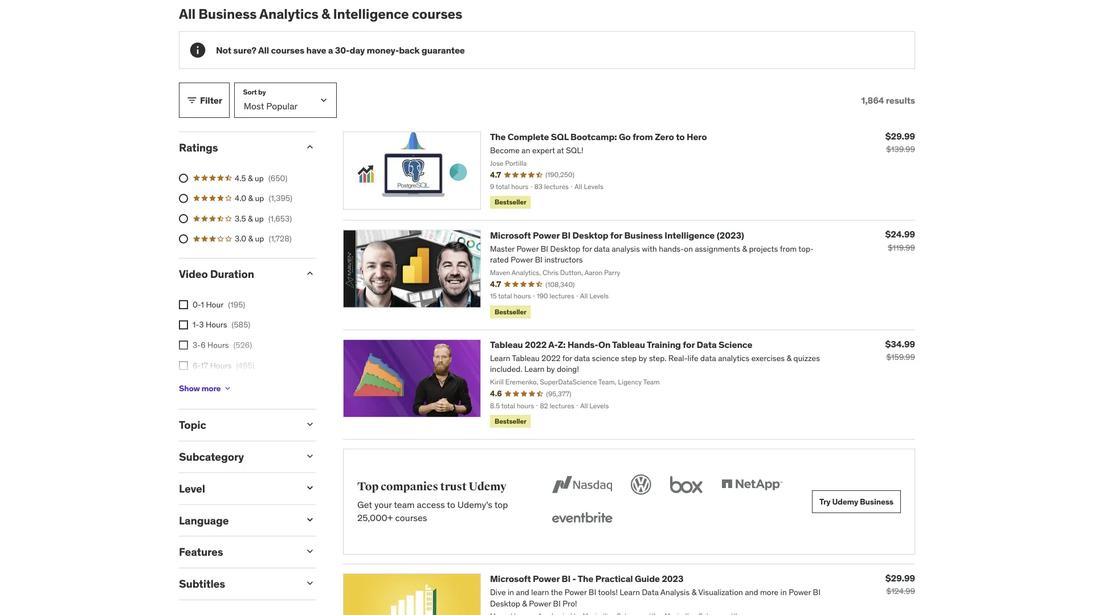 Task type: vqa. For each thing, say whether or not it's contained in the screenshot.
anytime,
no



Task type: describe. For each thing, give the bounding box(es) containing it.
netapp image
[[720, 473, 785, 498]]

0 horizontal spatial business
[[199, 5, 257, 22]]

(585)
[[232, 320, 250, 330]]

1-
[[193, 320, 199, 330]]

complete
[[508, 131, 549, 143]]

volkswagen image
[[629, 473, 654, 498]]

subcategory button
[[179, 450, 295, 464]]

(1,395)
[[269, 193, 292, 203]]

power for -
[[533, 574, 560, 585]]

show more
[[179, 383, 221, 394]]

-
[[573, 574, 576, 585]]

top companies trust udemy get your team access to udemy's top 25,000+ courses
[[357, 480, 508, 524]]

$24.99
[[886, 229, 916, 240]]

small image for video duration
[[304, 268, 316, 279]]

small image for subcategory
[[304, 451, 316, 462]]

& for 4.0 & up (1,395)
[[248, 193, 253, 203]]

(650)
[[268, 173, 288, 183]]

hours for 1-3 hours
[[206, 320, 227, 330]]

2 tableau from the left
[[612, 339, 645, 351]]

video duration
[[179, 268, 254, 281]]

4.0 & up (1,395)
[[235, 193, 292, 203]]

udemy's
[[458, 499, 493, 511]]

hours for 6-17 hours
[[210, 360, 232, 371]]

power for desktop
[[533, 230, 560, 241]]

tableau 2022 a-z: hands-on tableau training for data science link
[[490, 339, 753, 351]]

microsoft power bi desktop for business intelligence (2023) link
[[490, 230, 745, 241]]

1 vertical spatial courses
[[271, 44, 305, 56]]

4.0
[[235, 193, 246, 203]]

the complete sql bootcamp: go from zero to hero link
[[490, 131, 707, 143]]

video duration button
[[179, 268, 295, 281]]

topic button
[[179, 418, 295, 432]]

top
[[495, 499, 508, 511]]

xsmall image for 0-
[[179, 300, 188, 310]]

subtitles
[[179, 578, 225, 591]]

1,864 results status
[[862, 94, 916, 106]]

have
[[306, 44, 326, 56]]

training
[[647, 339, 681, 351]]

show more button
[[179, 377, 232, 400]]

bootcamp:
[[571, 131, 617, 143]]

$159.99
[[887, 352, 916, 362]]

sure?
[[233, 44, 256, 56]]

try udemy business link
[[812, 491, 901, 514]]

1-3 hours (585)
[[193, 320, 250, 330]]

all business analytics & intelligence courses
[[179, 5, 463, 22]]

not sure? all courses have a 30-day money-back guarantee
[[216, 44, 465, 56]]

small image for subtitles
[[304, 578, 316, 590]]

filter
[[200, 94, 222, 106]]

xsmall image for 1-
[[179, 321, 188, 330]]

z:
[[558, 339, 566, 351]]

(526)
[[234, 340, 252, 350]]

filter button
[[179, 83, 230, 118]]

$139.99
[[887, 144, 916, 155]]

30-
[[335, 44, 350, 56]]

hours right 17+
[[207, 381, 229, 391]]

$24.99 $119.99
[[886, 229, 916, 253]]

ratings
[[179, 141, 218, 155]]

$34.99
[[886, 338, 916, 350]]

ratings button
[[179, 141, 295, 155]]

level button
[[179, 482, 295, 496]]

2023
[[662, 574, 684, 585]]

(1,728)
[[269, 234, 292, 244]]

0-
[[193, 300, 201, 310]]

features
[[179, 546, 223, 559]]

hero
[[687, 131, 707, 143]]

not
[[216, 44, 231, 56]]

0 vertical spatial to
[[676, 131, 685, 143]]

guide
[[635, 574, 660, 585]]

$29.99 for microsoft power bi - the practical guide 2023
[[886, 573, 916, 584]]

$124.99
[[887, 587, 916, 597]]

bi for -
[[562, 574, 571, 585]]

small image for topic
[[304, 419, 316, 430]]

hours for 3-6 hours
[[208, 340, 229, 350]]

money-
[[367, 44, 399, 56]]

0 vertical spatial xsmall image
[[179, 361, 188, 370]]

sql
[[551, 131, 569, 143]]

$119.99
[[888, 243, 916, 253]]

microsoft power bi - the practical guide 2023
[[490, 574, 684, 585]]

$29.99 for the complete sql bootcamp: go from zero to hero
[[886, 130, 916, 142]]

to inside top companies trust udemy get your team access to udemy's top 25,000+ courses
[[447, 499, 455, 511]]

nasdaq image
[[550, 473, 615, 498]]

(2023)
[[717, 230, 745, 241]]

6-
[[193, 360, 201, 371]]

1 vertical spatial the
[[578, 574, 594, 585]]

& for 4.5 & up (650)
[[248, 173, 253, 183]]

3.5 & up (1,653)
[[235, 214, 292, 224]]

3-6 hours (526)
[[193, 340, 252, 350]]

& for 3.0 & up (1,728)
[[248, 234, 253, 244]]



Task type: locate. For each thing, give the bounding box(es) containing it.
up right 3.0
[[255, 234, 264, 244]]

1 horizontal spatial intelligence
[[665, 230, 715, 241]]

microsoft for microsoft power bi - the practical guide 2023
[[490, 574, 531, 585]]

1 microsoft from the top
[[490, 230, 531, 241]]

microsoft power bi - the practical guide 2023 link
[[490, 574, 684, 585]]

up for 4.5 & up
[[255, 173, 264, 183]]

language button
[[179, 514, 295, 528]]

0 horizontal spatial the
[[490, 131, 506, 143]]

top
[[357, 480, 379, 494]]

courses inside top companies trust udemy get your team access to udemy's top 25,000+ courses
[[395, 512, 427, 524]]

0 horizontal spatial for
[[611, 230, 623, 241]]

& for 3.5 & up (1,653)
[[248, 214, 253, 224]]

science
[[719, 339, 753, 351]]

your
[[375, 499, 392, 511]]

1 vertical spatial xsmall image
[[179, 321, 188, 330]]

2 vertical spatial xsmall image
[[179, 341, 188, 350]]

2 xsmall image from the top
[[179, 321, 188, 330]]

language
[[179, 514, 229, 528]]

1 vertical spatial $29.99
[[886, 573, 916, 584]]

small image for features
[[304, 546, 316, 558]]

2022
[[525, 339, 547, 351]]

2 small image from the top
[[304, 419, 316, 430]]

0 horizontal spatial intelligence
[[333, 5, 409, 22]]

17+
[[193, 381, 205, 391]]

1 vertical spatial power
[[533, 574, 560, 585]]

6
[[201, 340, 206, 350]]

try
[[820, 497, 831, 507]]

4 up from the top
[[255, 234, 264, 244]]

& right 3.5
[[248, 214, 253, 224]]

xsmall image left 6-
[[179, 361, 188, 370]]

17
[[201, 360, 208, 371]]

intelligence left (2023)
[[665, 230, 715, 241]]

1,864 results
[[862, 94, 916, 106]]

1 vertical spatial business
[[625, 230, 663, 241]]

a
[[328, 44, 333, 56]]

& right 4.0
[[248, 193, 253, 203]]

6-17 hours (465)
[[193, 360, 255, 371]]

video
[[179, 268, 208, 281]]

0 vertical spatial bi
[[562, 230, 571, 241]]

1 vertical spatial intelligence
[[665, 230, 715, 241]]

3
[[199, 320, 204, 330]]

day
[[350, 44, 365, 56]]

1 horizontal spatial all
[[258, 44, 269, 56]]

business
[[199, 5, 257, 22], [625, 230, 663, 241], [860, 497, 894, 507]]

small image for level
[[304, 483, 316, 494]]

$29.99
[[886, 130, 916, 142], [886, 573, 916, 584]]

0 vertical spatial xsmall image
[[179, 300, 188, 310]]

back
[[399, 44, 420, 56]]

1 vertical spatial microsoft
[[490, 574, 531, 585]]

hour
[[206, 300, 224, 310]]

1 bi from the top
[[562, 230, 571, 241]]

1
[[201, 300, 204, 310]]

2 horizontal spatial business
[[860, 497, 894, 507]]

for right desktop
[[611, 230, 623, 241]]

3-
[[193, 340, 201, 350]]

1 $29.99 from the top
[[886, 130, 916, 142]]

4.5
[[235, 173, 246, 183]]

0 vertical spatial business
[[199, 5, 257, 22]]

to
[[676, 131, 685, 143], [447, 499, 455, 511]]

up for 4.0 & up
[[255, 193, 264, 203]]

(195)
[[228, 300, 245, 310]]

team
[[394, 499, 415, 511]]

small image for language
[[304, 514, 316, 526]]

2 $29.99 from the top
[[886, 573, 916, 584]]

(1,653)
[[268, 214, 292, 224]]

0 vertical spatial intelligence
[[333, 5, 409, 22]]

power
[[533, 230, 560, 241], [533, 574, 560, 585]]

xsmall image
[[179, 300, 188, 310], [179, 321, 188, 330], [179, 341, 188, 350]]

0 vertical spatial power
[[533, 230, 560, 241]]

3.0
[[235, 234, 246, 244]]

go
[[619, 131, 631, 143]]

xsmall image inside "show more" button
[[223, 384, 232, 393]]

intelligence
[[333, 5, 409, 22], [665, 230, 715, 241]]

3 up from the top
[[255, 214, 264, 224]]

try udemy business
[[820, 497, 894, 507]]

1 vertical spatial xsmall image
[[223, 384, 232, 393]]

1,864
[[862, 94, 885, 106]]

0 vertical spatial $29.99
[[886, 130, 916, 142]]

business up 'not'
[[199, 5, 257, 22]]

eventbrite image
[[550, 507, 615, 532]]

$29.99 $124.99
[[886, 573, 916, 597]]

hours right 17
[[210, 360, 232, 371]]

1 up from the top
[[255, 173, 264, 183]]

3 xsmall image from the top
[[179, 341, 188, 350]]

features button
[[179, 546, 295, 559]]

to right zero
[[676, 131, 685, 143]]

up for 3.0 & up
[[255, 234, 264, 244]]

hours right '3'
[[206, 320, 227, 330]]

hours right 6
[[208, 340, 229, 350]]

1 vertical spatial to
[[447, 499, 455, 511]]

1 horizontal spatial to
[[676, 131, 685, 143]]

small image
[[304, 268, 316, 279], [304, 419, 316, 430], [304, 514, 316, 526], [304, 578, 316, 590]]

0 vertical spatial all
[[179, 5, 196, 22]]

1 horizontal spatial udemy
[[833, 497, 859, 507]]

up right 4.0
[[255, 193, 264, 203]]

1 vertical spatial bi
[[562, 574, 571, 585]]

25,000+
[[357, 512, 393, 524]]

2 power from the top
[[533, 574, 560, 585]]

access
[[417, 499, 445, 511]]

0 vertical spatial the
[[490, 131, 506, 143]]

1 small image from the top
[[304, 268, 316, 279]]

1 horizontal spatial for
[[683, 339, 695, 351]]

0 vertical spatial udemy
[[469, 480, 507, 494]]

& right 3.0
[[248, 234, 253, 244]]

the complete sql bootcamp: go from zero to hero
[[490, 131, 707, 143]]

$29.99 $139.99
[[886, 130, 916, 155]]

practical
[[596, 574, 633, 585]]

business right desktop
[[625, 230, 663, 241]]

xsmall image left the 0-
[[179, 300, 188, 310]]

(465)
[[236, 360, 255, 371]]

$34.99 $159.99
[[886, 338, 916, 362]]

more
[[202, 383, 221, 394]]

1 power from the top
[[533, 230, 560, 241]]

0 vertical spatial courses
[[412, 5, 463, 22]]

$29.99 up $124.99
[[886, 573, 916, 584]]

0-1 hour (195)
[[193, 300, 245, 310]]

to down trust
[[447, 499, 455, 511]]

udemy inside top companies trust udemy get your team access to udemy's top 25,000+ courses
[[469, 480, 507, 494]]

1 vertical spatial udemy
[[833, 497, 859, 507]]

on
[[599, 339, 611, 351]]

bi left desktop
[[562, 230, 571, 241]]

0 horizontal spatial tableau
[[490, 339, 523, 351]]

3.0 & up (1,728)
[[235, 234, 292, 244]]

udemy
[[469, 480, 507, 494], [833, 497, 859, 507]]

2 microsoft from the top
[[490, 574, 531, 585]]

1 horizontal spatial tableau
[[612, 339, 645, 351]]

0 vertical spatial microsoft
[[490, 230, 531, 241]]

for left data
[[683, 339, 695, 351]]

& right '4.5'
[[248, 173, 253, 183]]

the right -
[[578, 574, 594, 585]]

get
[[357, 499, 372, 511]]

bi
[[562, 230, 571, 241], [562, 574, 571, 585]]

4.5 & up (650)
[[235, 173, 288, 183]]

power left desktop
[[533, 230, 560, 241]]

17+ hours
[[193, 381, 229, 391]]

0 horizontal spatial udemy
[[469, 480, 507, 494]]

results
[[886, 94, 916, 106]]

& up the a
[[322, 5, 330, 22]]

up
[[255, 173, 264, 183], [255, 193, 264, 203], [255, 214, 264, 224], [255, 234, 264, 244]]

courses up "guarantee"
[[412, 5, 463, 22]]

zero
[[655, 131, 674, 143]]

hours
[[206, 320, 227, 330], [208, 340, 229, 350], [210, 360, 232, 371], [207, 381, 229, 391]]

up right 3.5
[[255, 214, 264, 224]]

1 horizontal spatial xsmall image
[[223, 384, 232, 393]]

1 horizontal spatial the
[[578, 574, 594, 585]]

xsmall image right the more
[[223, 384, 232, 393]]

microsoft power bi desktop for business intelligence (2023)
[[490, 230, 745, 241]]

1 vertical spatial for
[[683, 339, 695, 351]]

$29.99 up $139.99 on the top right
[[886, 130, 916, 142]]

1 vertical spatial all
[[258, 44, 269, 56]]

subcategory
[[179, 450, 244, 464]]

trust
[[440, 480, 467, 494]]

level
[[179, 482, 205, 496]]

2 vertical spatial business
[[860, 497, 894, 507]]

companies
[[381, 480, 438, 494]]

tableau right on
[[612, 339, 645, 351]]

the left complete
[[490, 131, 506, 143]]

business right try
[[860, 497, 894, 507]]

tableau left 2022
[[490, 339, 523, 351]]

0 horizontal spatial xsmall image
[[179, 361, 188, 370]]

0 vertical spatial for
[[611, 230, 623, 241]]

small image inside 'filter' button
[[186, 95, 198, 106]]

guarantee
[[422, 44, 465, 56]]

xsmall image for 3-
[[179, 341, 188, 350]]

xsmall image
[[179, 361, 188, 370], [223, 384, 232, 393]]

4 small image from the top
[[304, 578, 316, 590]]

0 horizontal spatial to
[[447, 499, 455, 511]]

subtitles button
[[179, 578, 295, 591]]

microsoft for microsoft power bi desktop for business intelligence (2023)
[[490, 230, 531, 241]]

duration
[[210, 268, 254, 281]]

xsmall image left 1-
[[179, 321, 188, 330]]

desktop
[[573, 230, 609, 241]]

intelligence up money-
[[333, 5, 409, 22]]

&
[[322, 5, 330, 22], [248, 173, 253, 183], [248, 193, 253, 203], [248, 214, 253, 224], [248, 234, 253, 244]]

0 horizontal spatial all
[[179, 5, 196, 22]]

small image for ratings
[[304, 141, 316, 153]]

all
[[179, 5, 196, 22], [258, 44, 269, 56]]

up for 3.5 & up
[[255, 214, 264, 224]]

courses left have
[[271, 44, 305, 56]]

udemy up udemy's
[[469, 480, 507, 494]]

2 bi from the top
[[562, 574, 571, 585]]

udemy right try
[[833, 497, 859, 507]]

show
[[179, 383, 200, 394]]

analytics
[[259, 5, 319, 22]]

2 vertical spatial courses
[[395, 512, 427, 524]]

courses
[[412, 5, 463, 22], [271, 44, 305, 56], [395, 512, 427, 524]]

data
[[697, 339, 717, 351]]

courses down team
[[395, 512, 427, 524]]

1 tableau from the left
[[490, 339, 523, 351]]

bi for desktop
[[562, 230, 571, 241]]

3 small image from the top
[[304, 514, 316, 526]]

up left (650)
[[255, 173, 264, 183]]

1 horizontal spatial business
[[625, 230, 663, 241]]

2 up from the top
[[255, 193, 264, 203]]

xsmall image left 3-
[[179, 341, 188, 350]]

small image
[[186, 95, 198, 106], [304, 141, 316, 153], [304, 451, 316, 462], [304, 483, 316, 494], [304, 546, 316, 558]]

1 xsmall image from the top
[[179, 300, 188, 310]]

box image
[[668, 473, 706, 498]]

tableau 2022 a-z: hands-on tableau training for data science
[[490, 339, 753, 351]]

power left -
[[533, 574, 560, 585]]

topic
[[179, 418, 206, 432]]

bi left -
[[562, 574, 571, 585]]



